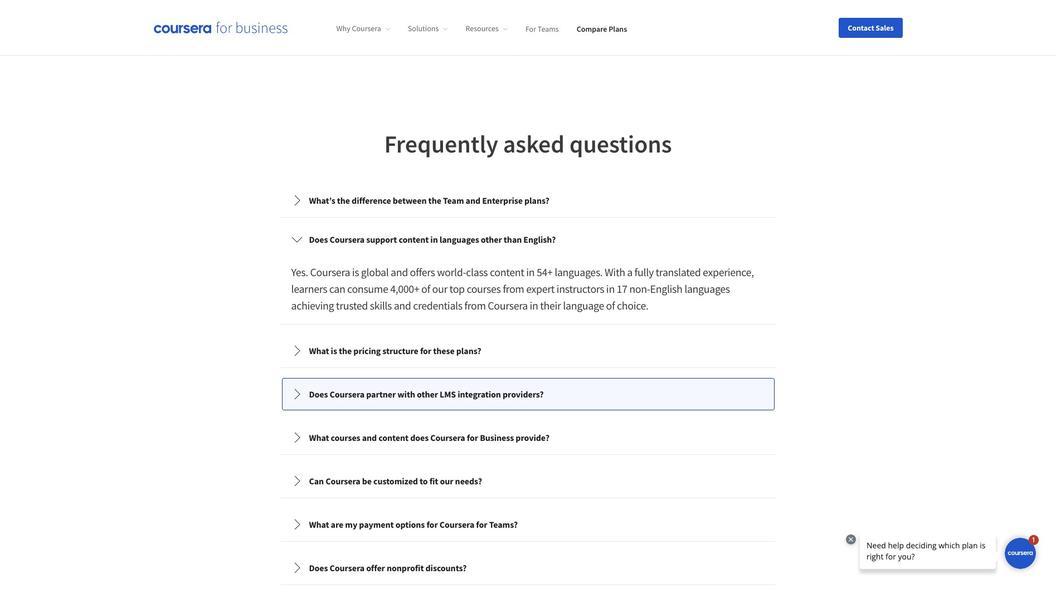 Task type: locate. For each thing, give the bounding box(es) containing it.
and up 4,000+
[[391, 265, 408, 279]]

3 what from the top
[[309, 519, 329, 531]]

coursera inside does coursera support content in languages other than english? dropdown button
[[330, 234, 365, 245]]

1 horizontal spatial from
[[503, 282, 524, 296]]

with
[[398, 389, 415, 400]]

compare plans link
[[577, 24, 627, 34]]

contact sales
[[848, 23, 894, 33]]

0 horizontal spatial courses
[[331, 432, 361, 444]]

is left global
[[352, 265, 359, 279]]

courses inside dropdown button
[[331, 432, 361, 444]]

translated
[[656, 265, 701, 279]]

0 vertical spatial of
[[422, 282, 430, 296]]

a
[[627, 265, 633, 279]]

1 vertical spatial languages
[[685, 282, 730, 296]]

is left pricing
[[331, 345, 337, 357]]

0 vertical spatial content
[[399, 234, 429, 245]]

with
[[605, 265, 625, 279]]

2 does from the top
[[309, 389, 328, 400]]

coursera up can
[[310, 265, 350, 279]]

1 vertical spatial our
[[440, 476, 454, 487]]

coursera for yes. coursera is global and offers world-class content in 54+ languages. with a fully translated experience, learners can consume 4,000+ of our top courses from expert instructors in 17 non-english languages achieving trusted skills and credentials from coursera in their language of choice.
[[310, 265, 350, 279]]

does coursera support content in languages other than english? button
[[282, 224, 774, 255]]

plans?
[[525, 195, 550, 206], [457, 345, 482, 357]]

pricing
[[354, 345, 381, 357]]

our inside dropdown button
[[440, 476, 454, 487]]

in left the their
[[530, 299, 538, 313]]

payment
[[359, 519, 394, 531]]

1 horizontal spatial courses
[[467, 282, 501, 296]]

the inside dropdown button
[[339, 345, 352, 357]]

coursera inside can coursera be customized to fit our needs? dropdown button
[[326, 476, 361, 487]]

fully
[[635, 265, 654, 279]]

contact sales button
[[839, 18, 903, 38]]

what left "are" at left bottom
[[309, 519, 329, 531]]

coursera inside does coursera partner with other lms integration providers? dropdown button
[[330, 389, 365, 400]]

questions
[[570, 129, 672, 159]]

coursera right why
[[352, 24, 381, 34]]

courses inside yes. coursera is global and offers world-class content in 54+ languages. with a fully translated experience, learners can consume 4,000+ of our top courses from expert instructors in 17 non-english languages achieving trusted skills and credentials from coursera in their language of choice.
[[467, 282, 501, 296]]

and
[[466, 195, 481, 206], [391, 265, 408, 279], [394, 299, 411, 313], [362, 432, 377, 444]]

choice.
[[617, 299, 649, 313]]

coursera for why coursera
[[352, 24, 381, 34]]

does coursera offer nonprofit discounts?
[[309, 563, 467, 574]]

does
[[309, 234, 328, 245], [309, 389, 328, 400], [309, 563, 328, 574]]

what are my payment options for coursera for teams? button
[[282, 509, 774, 541]]

yes. coursera is global and offers world-class content in 54+ languages. with a fully translated experience, learners can consume 4,000+ of our top courses from expert instructors in 17 non-english languages achieving trusted skills and credentials from coursera in their language of choice.
[[291, 265, 754, 313]]

in
[[431, 234, 438, 245], [527, 265, 535, 279], [607, 282, 615, 296], [530, 299, 538, 313]]

does for does coursera support content in languages other than english?
[[309, 234, 328, 245]]

coursera for can coursera be customized to fit our needs?
[[326, 476, 361, 487]]

1 vertical spatial of
[[606, 299, 615, 313]]

be
[[362, 476, 372, 487]]

consume
[[347, 282, 388, 296]]

coursera for business image
[[154, 22, 287, 33]]

coursera left offer
[[330, 563, 365, 574]]

our up credentials
[[432, 282, 448, 296]]

for left "business"
[[467, 432, 478, 444]]

resources
[[466, 24, 499, 34]]

0 horizontal spatial from
[[465, 299, 486, 313]]

plans? right these
[[457, 345, 482, 357]]

0 vertical spatial from
[[503, 282, 524, 296]]

these
[[433, 345, 455, 357]]

0 vertical spatial courses
[[467, 282, 501, 296]]

and right team
[[466, 195, 481, 206]]

for left teams?
[[476, 519, 488, 531]]

plans? right enterprise
[[525, 195, 550, 206]]

1 vertical spatial is
[[331, 345, 337, 357]]

1 horizontal spatial languages
[[685, 282, 730, 296]]

1 horizontal spatial other
[[481, 234, 502, 245]]

officer,
[[550, 34, 577, 45]]

1 vertical spatial from
[[465, 299, 486, 313]]

pwc logo image
[[430, 12, 486, 54]]

is
[[352, 265, 359, 279], [331, 345, 337, 357]]

other
[[481, 234, 502, 245], [417, 389, 438, 400]]

what for what are my payment options for coursera for teams?
[[309, 519, 329, 531]]

what for what courses and content does coursera for business provide?
[[309, 432, 329, 444]]

experience,
[[703, 265, 754, 279]]

the left team
[[429, 195, 442, 206]]

what are my payment options for coursera for teams?
[[309, 519, 518, 531]]

does coursera support content in languages other than english?
[[309, 234, 556, 245]]

the
[[337, 195, 350, 206], [429, 195, 442, 206], [339, 345, 352, 357]]

0 vertical spatial languages
[[440, 234, 479, 245]]

0 vertical spatial is
[[352, 265, 359, 279]]

and inside dropdown button
[[466, 195, 481, 206]]

sales
[[876, 23, 894, 33]]

1 vertical spatial content
[[490, 265, 525, 279]]

1 horizontal spatial of
[[606, 299, 615, 313]]

2 what from the top
[[309, 432, 329, 444]]

india
[[597, 34, 616, 45]]

what
[[309, 345, 329, 357], [309, 432, 329, 444], [309, 519, 329, 531]]

54+
[[537, 265, 553, 279]]

1 horizontal spatial plans?
[[525, 195, 550, 206]]

1 vertical spatial plans?
[[457, 345, 482, 357]]

what is the pricing structure for these plans?
[[309, 345, 482, 357]]

teams?
[[489, 519, 518, 531]]

their
[[540, 299, 561, 313]]

customized
[[374, 476, 418, 487]]

pwc
[[504, 47, 521, 58]]

2 vertical spatial content
[[379, 432, 409, 444]]

coursera up discounts?
[[440, 519, 475, 531]]

enterprise
[[482, 195, 523, 206]]

our right fit on the bottom left
[[440, 476, 454, 487]]

content inside dropdown button
[[399, 234, 429, 245]]

content for languages
[[399, 234, 429, 245]]

of down offers
[[422, 282, 430, 296]]

coursera inside the does coursera offer nonprofit discounts? dropdown button
[[330, 563, 365, 574]]

resources link
[[466, 24, 508, 34]]

languages up world-
[[440, 234, 479, 245]]

other left than at the top of the page
[[481, 234, 502, 245]]

other left lms
[[417, 389, 438, 400]]

does for does coursera partner with other lms integration providers?
[[309, 389, 328, 400]]

offer
[[366, 563, 385, 574]]

content right support
[[399, 234, 429, 245]]

1 vertical spatial courses
[[331, 432, 361, 444]]

0 horizontal spatial languages
[[440, 234, 479, 245]]

2 vertical spatial what
[[309, 519, 329, 531]]

what down achieving
[[309, 345, 329, 357]]

manpreet s.
[[504, 13, 557, 27]]

why coursera link
[[336, 24, 390, 34]]

coursera left partner
[[330, 389, 365, 400]]

partner
[[366, 389, 396, 400]]

for
[[526, 24, 536, 34]]

non-
[[630, 282, 650, 296]]

coursera inside what courses and content does coursera for business provide? dropdown button
[[431, 432, 465, 444]]

0 horizontal spatial plans?
[[457, 345, 482, 357]]

0 vertical spatial plans?
[[525, 195, 550, 206]]

what up can
[[309, 432, 329, 444]]

what for what is the pricing structure for these plans?
[[309, 345, 329, 357]]

coursera
[[352, 24, 381, 34], [330, 234, 365, 245], [310, 265, 350, 279], [488, 299, 528, 313], [330, 389, 365, 400], [431, 432, 465, 444], [326, 476, 361, 487], [440, 519, 475, 531], [330, 563, 365, 574]]

top
[[450, 282, 465, 296]]

why coursera
[[336, 24, 381, 34]]

coursera left support
[[330, 234, 365, 245]]

from down top
[[465, 299, 486, 313]]

are
[[331, 519, 344, 531]]

1 horizontal spatial is
[[352, 265, 359, 279]]

what courses and content does coursera for business provide?
[[309, 432, 550, 444]]

and down 4,000+
[[394, 299, 411, 313]]

team
[[443, 195, 464, 206]]

our inside yes. coursera is global and offers world-class content in 54+ languages. with a fully translated experience, learners can consume 4,000+ of our top courses from expert instructors in 17 non-english languages achieving trusted skills and credentials from coursera in their language of choice.
[[432, 282, 448, 296]]

1 vertical spatial does
[[309, 389, 328, 400]]

chief
[[504, 34, 523, 45]]

of left choice.
[[606, 299, 615, 313]]

0 vertical spatial does
[[309, 234, 328, 245]]

from left expert
[[503, 282, 524, 296]]

does coursera offer nonprofit discounts? button
[[282, 553, 774, 584]]

1 vertical spatial what
[[309, 432, 329, 444]]

of
[[422, 282, 430, 296], [606, 299, 615, 313]]

languages
[[440, 234, 479, 245], [685, 282, 730, 296]]

content right class
[[490, 265, 525, 279]]

content inside dropdown button
[[379, 432, 409, 444]]

does inside dropdown button
[[309, 563, 328, 574]]

1 does from the top
[[309, 234, 328, 245]]

from
[[503, 282, 524, 296], [465, 299, 486, 313]]

coursera down expert
[[488, 299, 528, 313]]

does coursera partner with other lms integration providers? button
[[282, 379, 774, 410]]

3 does from the top
[[309, 563, 328, 574]]

for
[[420, 345, 432, 357], [467, 432, 478, 444], [427, 519, 438, 531], [476, 519, 488, 531]]

0 vertical spatial what
[[309, 345, 329, 357]]

and up be
[[362, 432, 377, 444]]

coursera left be
[[326, 476, 361, 487]]

the left pricing
[[339, 345, 352, 357]]

than
[[504, 234, 522, 245]]

1 vertical spatial other
[[417, 389, 438, 400]]

coursera right does
[[431, 432, 465, 444]]

in up offers
[[431, 234, 438, 245]]

1 what from the top
[[309, 345, 329, 357]]

what's the difference between the team and enterprise plans? button
[[282, 185, 774, 216]]

languages inside yes. coursera is global and offers world-class content in 54+ languages. with a fully translated experience, learners can consume 4,000+ of our top courses from expert instructors in 17 non-english languages achieving trusted skills and credentials from coursera in their language of choice.
[[685, 282, 730, 296]]

in left 17
[[607, 282, 615, 296]]

0 vertical spatial our
[[432, 282, 448, 296]]

frequently
[[384, 129, 498, 159]]

content left does
[[379, 432, 409, 444]]

chief digital officer, pwc india pwc
[[504, 34, 616, 58]]

0 horizontal spatial is
[[331, 345, 337, 357]]

2 vertical spatial does
[[309, 563, 328, 574]]

languages down the experience,
[[685, 282, 730, 296]]



Task type: describe. For each thing, give the bounding box(es) containing it.
providers?
[[503, 389, 544, 400]]

to
[[420, 476, 428, 487]]

is inside dropdown button
[[331, 345, 337, 357]]

coursera for does coursera support content in languages other than english?
[[330, 234, 365, 245]]

what is the pricing structure for these plans? button
[[282, 335, 774, 367]]

content for coursera
[[379, 432, 409, 444]]

offers
[[410, 265, 435, 279]]

frequently asked questions
[[384, 129, 672, 159]]

yes.
[[291, 265, 308, 279]]

4,000+
[[390, 282, 420, 296]]

lms
[[440, 389, 456, 400]]

in inside dropdown button
[[431, 234, 438, 245]]

teams
[[538, 24, 559, 34]]

what's the difference between the team and enterprise plans?
[[309, 195, 550, 206]]

0 horizontal spatial other
[[417, 389, 438, 400]]

provide?
[[516, 432, 550, 444]]

does coursera partner with other lms integration providers?
[[309, 389, 544, 400]]

content inside yes. coursera is global and offers world-class content in 54+ languages. with a fully translated experience, learners can consume 4,000+ of our top courses from expert instructors in 17 non-english languages achieving trusted skills and credentials from coursera in their language of choice.
[[490, 265, 525, 279]]

solutions
[[408, 24, 439, 34]]

achieving
[[291, 299, 334, 313]]

is inside yes. coursera is global and offers world-class content in 54+ languages. with a fully translated experience, learners can consume 4,000+ of our top courses from expert instructors in 17 non-english languages achieving trusted skills and credentials from coursera in their language of choice.
[[352, 265, 359, 279]]

contact
[[848, 23, 875, 33]]

can coursera be customized to fit our needs?
[[309, 476, 482, 487]]

skills
[[370, 299, 392, 313]]

s.
[[549, 13, 557, 27]]

integration
[[458, 389, 501, 400]]

world-
[[437, 265, 466, 279]]

compare plans
[[577, 24, 627, 34]]

nonprofit
[[387, 563, 424, 574]]

can coursera be customized to fit our needs? button
[[282, 466, 774, 497]]

what's
[[309, 195, 335, 206]]

pwc
[[579, 34, 595, 45]]

does for does coursera offer nonprofit discounts?
[[309, 563, 328, 574]]

structure
[[383, 345, 419, 357]]

manpreet
[[504, 13, 547, 27]]

language
[[563, 299, 604, 313]]

coursera inside what are my payment options for coursera for teams? dropdown button
[[440, 519, 475, 531]]

can
[[329, 282, 345, 296]]

asked
[[503, 129, 565, 159]]

compare
[[577, 24, 607, 34]]

credentials
[[413, 299, 463, 313]]

class
[[466, 265, 488, 279]]

instructors
[[557, 282, 605, 296]]

does
[[410, 432, 429, 444]]

for right the options
[[427, 519, 438, 531]]

plans? inside dropdown button
[[525, 195, 550, 206]]

0 vertical spatial other
[[481, 234, 502, 245]]

can
[[309, 476, 324, 487]]

needs?
[[455, 476, 482, 487]]

business
[[480, 432, 514, 444]]

support
[[366, 234, 397, 245]]

for teams
[[526, 24, 559, 34]]

coursera for does coursera offer nonprofit discounts?
[[330, 563, 365, 574]]

0 horizontal spatial of
[[422, 282, 430, 296]]

english
[[650, 282, 683, 296]]

difference
[[352, 195, 391, 206]]

languages.
[[555, 265, 603, 279]]

discounts?
[[426, 563, 467, 574]]

coursera for does coursera partner with other lms integration providers?
[[330, 389, 365, 400]]

what courses and content does coursera for business provide? button
[[282, 422, 774, 454]]

why
[[336, 24, 351, 34]]

digital
[[525, 34, 549, 45]]

my
[[345, 519, 358, 531]]

expert
[[526, 282, 555, 296]]

and inside dropdown button
[[362, 432, 377, 444]]

for teams link
[[526, 24, 559, 34]]

17
[[617, 282, 628, 296]]

the right 'what's'
[[337, 195, 350, 206]]

between
[[393, 195, 427, 206]]

learners
[[291, 282, 327, 296]]

languages inside dropdown button
[[440, 234, 479, 245]]

for left these
[[420, 345, 432, 357]]

global
[[361, 265, 389, 279]]

options
[[396, 519, 425, 531]]

plans? inside dropdown button
[[457, 345, 482, 357]]

trusted
[[336, 299, 368, 313]]

in left 54+
[[527, 265, 535, 279]]



Task type: vqa. For each thing, say whether or not it's contained in the screenshot.
achieving
yes



